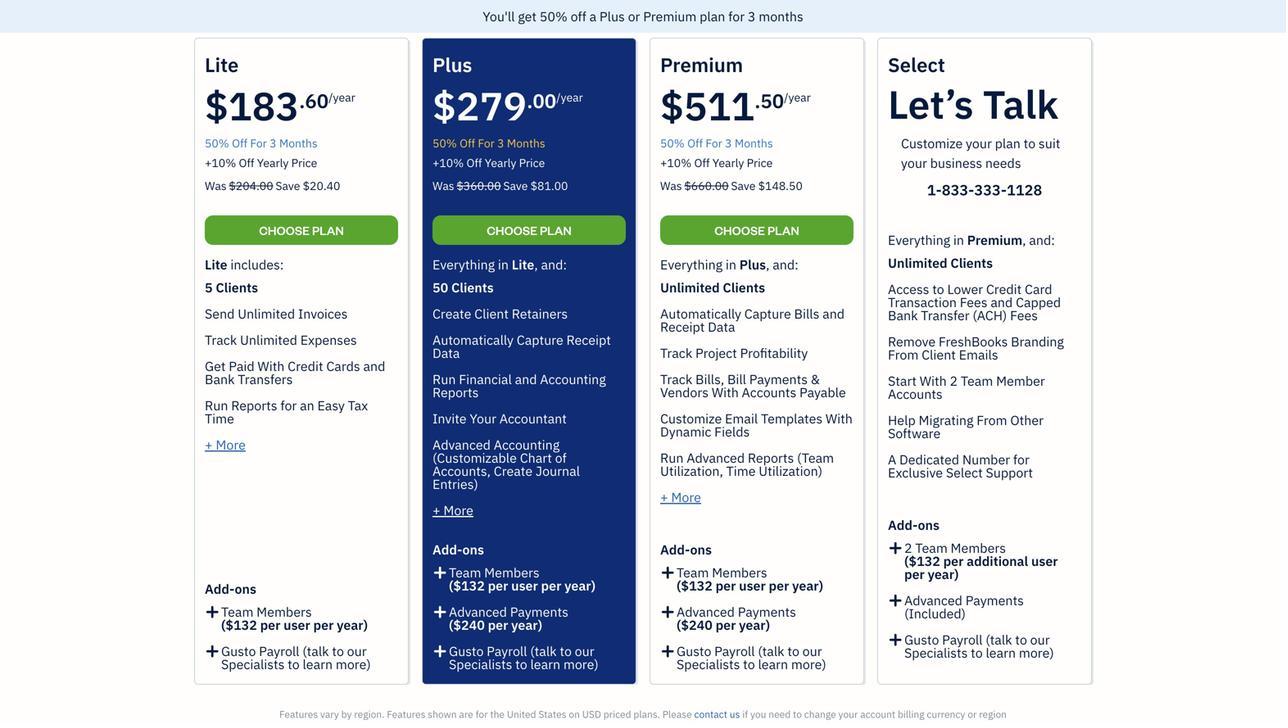 Task type: vqa. For each thing, say whether or not it's contained in the screenshot.
"PROJECT" icon on the top of page
no



Task type: describe. For each thing, give the bounding box(es) containing it.
0 vertical spatial client
[[1044, 271, 1080, 288]]

contact
[[694, 708, 727, 721]]

(team
[[797, 449, 834, 467]]

in for everything in plus , and: unlimited clients
[[726, 256, 736, 273]]

assign a project manager bring your team on board and choose who's responsible for keeping an eye on project progress. learn more
[[602, 271, 864, 333]]

user for 50
[[739, 577, 766, 594]]

choose for 60
[[259, 222, 310, 238]]

1 horizontal spatial fees
[[1010, 307, 1038, 324]]

choose plan for 60
[[259, 222, 344, 238]]

most popular
[[489, 13, 569, 32]]

. 50 /year
[[755, 88, 811, 113]]

days left in your trial. upgrade account
[[395, 13, 603, 28]]

project inside set the budget for the project and track time against it.
[[452, 291, 488, 306]]

advanced accounting (customizable chart of accounts, create journal entries)
[[433, 436, 580, 493]]

more inside "assign a project manager bring your team on board and choose who's responsible for keeping an eye on project progress. learn more"
[[736, 317, 762, 333]]

learn up states at the bottom left
[[530, 656, 560, 673]]

create your first project
[[763, 72, 916, 90]]

team members ($132 per user per year) for 00
[[449, 564, 596, 594]]

get started with projects
[[374, 271, 527, 288]]

in inside create invoices in a few clicks to bill your client for time and expenses
[[968, 291, 977, 306]]

for inside set the budget for the project and track time against it.
[[415, 291, 429, 306]]

1 horizontal spatial the
[[432, 291, 449, 306]]

payments inside track bills, bill payments & vendors with accounts payable
[[749, 371, 808, 388]]

($240 for 00
[[449, 616, 485, 634]]

0 horizontal spatial premium
[[643, 8, 697, 25]]

data inside automatically capture receipt data
[[433, 344, 460, 362]]

responsible
[[602, 304, 662, 319]]

advanced payments ($240 per year) for 00
[[449, 603, 568, 634]]

customize email templates with dynamic fields
[[660, 410, 853, 440]]

for inside run reports for an easy tax time
[[280, 397, 297, 414]]

automatically capture receipt data
[[433, 331, 611, 362]]

2 features from the left
[[387, 708, 425, 721]]

+ for plus
[[433, 502, 440, 519]]

off
[[571, 8, 586, 25]]

0 horizontal spatial +
[[205, 436, 213, 453]]

dynamic
[[660, 423, 711, 440]]

with inside start with 2 team member accounts
[[920, 372, 947, 390]]

accounting inside run financial and accounting reports
[[540, 371, 606, 388]]

most
[[489, 13, 519, 32]]

choose
[[776, 291, 813, 306]]

and inside "assign a project manager bring your team on board and choose who's responsible for keeping an eye on project progress. learn more"
[[754, 291, 773, 306]]

you
[[750, 708, 766, 721]]

expenses
[[938, 304, 987, 319]]

1 horizontal spatial on
[[705, 291, 718, 306]]

run financial and accounting reports
[[433, 371, 606, 401]]

advanced inside advanced payments (included)
[[904, 592, 962, 609]]

bills,
[[696, 371, 724, 388]]

for for 50
[[706, 136, 722, 151]]

bills
[[794, 305, 820, 322]]

eye
[[741, 304, 759, 319]]

(ach)
[[973, 307, 1007, 324]]

0 horizontal spatial + more link
[[205, 436, 246, 453]]

0 vertical spatial plus
[[600, 8, 625, 25]]

gusto payroll (talk to our specialists to learn more) up united
[[449, 643, 599, 673]]

1-
[[927, 180, 942, 199]]

features vary by region. features shown are for the united states on usd priced plans. please contact us if you need to change your account billing currency or region
[[279, 708, 1007, 721]]

how it works
[[442, 304, 512, 319]]

+ more link for premium
[[660, 489, 701, 506]]

3 for 60
[[270, 136, 277, 151]]

0 horizontal spatial fees
[[960, 294, 988, 311]]

remove freshbooks branding from client emails
[[888, 333, 1064, 363]]

0 vertical spatial paid
[[844, 162, 892, 193]]

. 00 /year
[[527, 88, 583, 113]]

easily
[[951, 271, 987, 288]]

gusto payroll (talk to our specialists to learn more) up vary
[[221, 643, 371, 673]]

run for run advanced reports (team utilization, time utilization)
[[660, 449, 684, 467]]

0 vertical spatial plan
[[700, 8, 725, 25]]

plan for 50
[[768, 222, 799, 238]]

your inside "assign a project manager bring your team on board and choose who's responsible for keeping an eye on project progress. learn more"
[[651, 291, 674, 306]]

time inside set the budget for the project and track time against it.
[[541, 291, 565, 306]]

more down entries)
[[443, 502, 473, 519]]

add- for 60
[[205, 580, 235, 598]]

lite includes: 5 clients
[[205, 256, 284, 296]]

automatically for automatically capture receipt data
[[433, 331, 514, 349]]

from inside help migrating from other software
[[977, 412, 1007, 429]]

a dedicated number for exclusive select support
[[888, 451, 1033, 481]]

learn up vary
[[303, 656, 333, 673]]

2 horizontal spatial the
[[490, 708, 505, 721]]

everything for 50
[[660, 256, 723, 273]]

scope projects, track time and get paid accurately
[[450, 162, 1016, 193]]

everything in plus , and: unlimited clients
[[660, 256, 799, 296]]

track bills, bill payments & vendors with accounts payable
[[660, 371, 846, 401]]

+10% for lite
[[205, 155, 236, 170]]

email
[[725, 410, 758, 427]]

days
[[398, 13, 422, 28]]

business
[[930, 154, 982, 172]]

need
[[769, 708, 791, 721]]

plus
[[433, 52, 472, 77]]

unlimited down send unlimited invoices
[[240, 331, 297, 349]]

50% for lite
[[205, 136, 229, 151]]

other
[[1010, 412, 1044, 429]]

advanced inside advanced accounting (customizable chart of accounts, create journal entries)
[[433, 436, 491, 453]]

in for everything in lite , and: 50 clients
[[498, 256, 509, 273]]

choose plan button for 00
[[433, 215, 626, 245]]

scope
[[450, 162, 519, 193]]

and inside set the budget for the project and track time against it.
[[491, 291, 510, 306]]

payable
[[800, 384, 846, 401]]

run for run reports for an easy tax time
[[205, 397, 228, 414]]

bank inside "access to lower credit card transaction fees and capped bank transfer (ach) fees"
[[888, 307, 918, 324]]

all projects
[[302, 380, 395, 403]]

3 for 50
[[725, 136, 732, 151]]

main element
[[0, 0, 221, 724]]

team inside start with 2 team member accounts
[[961, 372, 993, 390]]

$660.00
[[684, 178, 729, 193]]

member
[[996, 372, 1045, 390]]

for for 00
[[478, 136, 495, 151]]

easily bill your client image
[[987, 207, 1044, 265]]

1 horizontal spatial bill
[[990, 271, 1010, 288]]

choose for 00
[[487, 222, 537, 238]]

gusto payroll (talk to our specialists to learn more) down advanced payments (included)
[[904, 631, 1054, 661]]

1 horizontal spatial your
[[1013, 271, 1041, 288]]

client
[[1099, 291, 1127, 306]]

assign
[[657, 271, 697, 288]]

with inside get paid with credit cards and bank transfers
[[258, 358, 285, 375]]

please
[[663, 708, 692, 721]]

reports inside run reports for an easy tax time
[[231, 397, 277, 414]]

0 horizontal spatial or
[[628, 8, 640, 25]]

add- for 00
[[433, 541, 462, 558]]

and: inside 'everything in premium , and: unlimited clients'
[[1029, 231, 1055, 249]]

everything for 00
[[433, 256, 495, 273]]

owner
[[13, 32, 46, 46]]

user for 60
[[284, 616, 310, 634]]

assign a project manager image
[[704, 207, 762, 266]]

create for create client retainers
[[433, 305, 471, 322]]

dedicated
[[899, 451, 959, 468]]

2 inside 2 team members ($132 per additional user per year)
[[904, 539, 912, 557]]

0 horizontal spatial select
[[888, 52, 945, 77]]

a
[[888, 451, 896, 468]]

start with 2 team member accounts
[[888, 372, 1045, 403]]

accounts,
[[433, 462, 491, 480]]

plans.
[[634, 708, 660, 721]]

was for lite
[[205, 178, 227, 193]]

track for track bills, bill payments & vendors with accounts payable
[[660, 371, 692, 388]]

progress.
[[816, 304, 864, 319]]

lite inside everything in lite , and: 50 clients
[[512, 256, 534, 273]]

($240 for 50
[[677, 616, 713, 634]]

bill
[[1055, 291, 1071, 306]]

price for 50
[[747, 155, 773, 170]]

yearly for 60
[[257, 155, 289, 170]]

0 horizontal spatial your
[[470, 410, 496, 427]]

paid inside get paid with credit cards and bank transfers
[[229, 358, 254, 375]]

+ more for premium
[[660, 489, 701, 506]]

track for track unlimited expenses
[[205, 331, 237, 349]]

invite
[[433, 410, 467, 427]]

everything inside 'everything in premium , and: unlimited clients'
[[888, 231, 950, 249]]

premium
[[660, 52, 743, 77]]

2 team members ($132 per additional user per year)
[[904, 539, 1058, 583]]

customize for your
[[901, 135, 963, 152]]

members inside 2 team members ($132 per additional user per year)
[[951, 539, 1006, 557]]

let's talk
[[888, 79, 1059, 129]]

1 vertical spatial or
[[968, 708, 977, 721]]

with inside customize email templates with dynamic fields
[[826, 410, 853, 427]]

1-833-333-1128
[[927, 180, 1042, 199]]

($132 for 50
[[677, 577, 713, 594]]

save for 60
[[276, 178, 300, 193]]

save for 50
[[731, 178, 756, 193]]

profitability
[[740, 344, 808, 362]]

for right "are" on the bottom left of page
[[476, 708, 488, 721]]

, inside 'everything in premium , and: unlimited clients'
[[1023, 231, 1026, 249]]

plus image for ($132 per user per year)
[[433, 563, 448, 579]]

an inside "assign a project manager bring your team on board and choose who's responsible for keeping an eye on project progress. learn more"
[[725, 304, 738, 319]]

0 horizontal spatial on
[[569, 708, 580, 721]]

learn up 'need'
[[758, 656, 788, 673]]

select inside a dedicated number for exclusive select support
[[946, 464, 983, 481]]

region.
[[354, 708, 385, 721]]

payments inside advanced payments (included)
[[966, 592, 1024, 609]]

project inside "assign a project manager bring your team on board and choose who's responsible for keeping an eye on project progress. learn more"
[[777, 304, 813, 319]]

and: for 50
[[773, 256, 799, 273]]

and inside create invoices in a few clicks to bill your client for time and expenses
[[916, 304, 935, 319]]

0 horizontal spatial the
[[357, 291, 374, 306]]

for left months
[[728, 8, 745, 25]]

plus image for ($240 per year)
[[660, 605, 675, 618]]

view archived projects
[[670, 704, 796, 720]]

how
[[442, 304, 466, 319]]

needs
[[985, 154, 1021, 172]]

more down utilization,
[[671, 489, 701, 506]]

cards
[[326, 358, 360, 375]]

time inside create invoices in a few clicks to bill your client for time and expenses
[[890, 304, 913, 319]]

create for create invoices from projects
[[989, 304, 1023, 319]]

and right $660.00
[[753, 162, 795, 193]]

50% off for 3 months +10% off yearly price was $360.00 save $81.00
[[433, 136, 568, 193]]

in right left
[[444, 13, 454, 28]]

automatically for automatically capture bills and receipt data
[[660, 305, 741, 322]]

emails
[[959, 346, 998, 363]]

accounts inside track bills, bill payments & vendors with accounts payable
[[742, 384, 796, 401]]

to inside create invoices in a few clicks to bill your client for time and expenses
[[1042, 291, 1052, 306]]

50% for premium
[[660, 136, 685, 151]]

learn
[[704, 317, 733, 333]]

unlimited up track unlimited expenses
[[238, 305, 295, 322]]

contact us link
[[694, 708, 740, 721]]

receipt inside automatically capture receipt data
[[566, 331, 611, 349]]

(talk up 'need'
[[758, 643, 784, 660]]

send unlimited invoices
[[205, 305, 348, 322]]

clients for everything in lite , and: 50 clients
[[451, 279, 494, 296]]

clients for everything in plus , and: unlimited clients
[[723, 279, 765, 296]]

lite
[[205, 52, 239, 77]]

save for 00
[[503, 178, 528, 193]]

first
[[841, 72, 869, 90]]

yearly for 00
[[485, 155, 516, 170]]

project inside "assign a project manager bring your team on board and choose who's responsible for keeping an eye on project progress. learn more"
[[711, 271, 754, 288]]

add-ons for 60
[[205, 580, 256, 598]]

50% left off at the top
[[540, 8, 568, 25]]

premium inside 'everything in premium , and: unlimited clients'
[[967, 231, 1023, 249]]

yearly for 50
[[713, 155, 744, 170]]

0 vertical spatial a
[[589, 8, 596, 25]]

a inside create invoices in a few clicks to bill your client for time and expenses
[[980, 291, 986, 306]]

a inside "assign a project manager bring your team on board and choose who's responsible for keeping an eye on project progress. learn more"
[[700, 271, 707, 288]]

reports inside run financial and accounting reports
[[433, 384, 479, 401]]

0 horizontal spatial invoices
[[298, 305, 348, 322]]

0 vertical spatial time
[[693, 162, 749, 193]]

templates
[[761, 410, 823, 427]]

1 horizontal spatial 50
[[761, 88, 784, 113]]

from inside remove freshbooks branding from client emails
[[888, 346, 919, 363]]

to inside "access to lower credit card transaction fees and capped bank transfer (ach) fees"
[[932, 281, 944, 298]]

united
[[507, 708, 536, 721]]

5
[[205, 279, 213, 296]]

keeping
[[682, 304, 723, 319]]

you'll get 50% off a plus or premium plan for 3 months
[[483, 8, 803, 25]]

+10% for plus
[[433, 155, 464, 170]]

ons for 00
[[462, 541, 484, 558]]

accounting inside advanced accounting (customizable chart of accounts, create journal entries)
[[494, 436, 560, 453]]

and inside get paid with credit cards and bank transfers
[[363, 358, 385, 375]]

. for 00
[[527, 88, 533, 113]]

0 horizontal spatial + more
[[205, 436, 246, 453]]

to inside customize your plan to suit your business needs
[[1024, 135, 1036, 152]]

software
[[888, 425, 941, 442]]

plan inside customize your plan to suit your business needs
[[995, 135, 1021, 152]]



Task type: locate. For each thing, give the bounding box(es) containing it.
was inside 50% off for 3 months +10% off yearly price was $360.00 save $81.00
[[433, 178, 454, 193]]

1 months from the left
[[279, 136, 318, 151]]

2 plan from the left
[[540, 222, 572, 238]]

3 yearly from the left
[[713, 155, 744, 170]]

and: up retainers
[[541, 256, 567, 273]]

1 horizontal spatial run
[[433, 371, 456, 388]]

months down 00
[[507, 136, 545, 151]]

2 horizontal spatial yearly
[[713, 155, 744, 170]]

1 vertical spatial plus image
[[660, 605, 675, 618]]

2 months from the left
[[507, 136, 545, 151]]

1 horizontal spatial automatically
[[660, 305, 741, 322]]

add-ons for 50
[[660, 541, 712, 558]]

an inside run reports for an easy tax time
[[300, 397, 314, 414]]

save inside 50% off for 3 months +10% off yearly price was $660.00 save $148.50
[[731, 178, 756, 193]]

in inside 'everything in premium , and: unlimited clients'
[[953, 231, 964, 249]]

choose plan for 00
[[487, 222, 572, 238]]

chevron large down image
[[156, 20, 171, 39]]

was for plus
[[433, 178, 454, 193]]

3 for from the left
[[706, 136, 722, 151]]

fees down easily
[[960, 294, 988, 311]]

team for 00
[[449, 564, 481, 581]]

and right cards
[[363, 358, 385, 375]]

/year for 50
[[784, 90, 811, 105]]

upgrade
[[511, 13, 556, 28]]

0 horizontal spatial yearly
[[257, 155, 289, 170]]

vendors
[[660, 384, 709, 401]]

and down access
[[916, 304, 935, 319]]

everything in premium , and: unlimited clients
[[888, 231, 1055, 272]]

, for 50
[[766, 256, 770, 273]]

unlimited up keeping
[[660, 279, 720, 296]]

create invoices from projects
[[989, 304, 1141, 319]]

2 horizontal spatial client
[[1044, 271, 1080, 288]]

1 horizontal spatial + more
[[433, 502, 473, 519]]

get
[[518, 8, 537, 25]]

1 horizontal spatial +
[[433, 502, 440, 519]]

add- for 50
[[660, 541, 690, 558]]

0 vertical spatial select
[[888, 52, 945, 77]]

transfers
[[238, 371, 293, 388]]

receipt
[[660, 318, 705, 335], [566, 331, 611, 349]]

50% up scope
[[433, 136, 457, 151]]

1 vertical spatial project
[[696, 344, 737, 362]]

1 horizontal spatial choose plan
[[487, 222, 572, 238]]

0 horizontal spatial /year
[[329, 90, 355, 105]]

all
[[302, 380, 324, 403]]

1 vertical spatial a
[[700, 271, 707, 288]]

capture inside automatically capture receipt data
[[517, 331, 563, 349]]

for left keeping
[[665, 304, 679, 319]]

0 vertical spatial project
[[711, 271, 754, 288]]

1 price from the left
[[291, 155, 317, 170]]

2 horizontal spatial +
[[660, 489, 668, 506]]

remove
[[888, 333, 936, 350]]

0 horizontal spatial data
[[433, 344, 460, 362]]

expenses
[[300, 331, 357, 349]]

3 choose plan button from the left
[[660, 215, 854, 245]]

an left eye on the right of the page
[[725, 304, 738, 319]]

help migrating from other software
[[888, 412, 1044, 442]]

time
[[541, 291, 565, 306], [890, 304, 913, 319]]

for for 60
[[250, 136, 267, 151]]

for inside create invoices in a few clicks to bill your client for time and expenses
[[1130, 291, 1144, 306]]

lite up track on the top of page
[[512, 256, 534, 273]]

0 horizontal spatial capture
[[517, 331, 563, 349]]

lower
[[947, 281, 983, 298]]

0 vertical spatial or
[[628, 8, 640, 25]]

year)
[[928, 566, 959, 583], [565, 577, 596, 594], [792, 577, 823, 594], [337, 616, 368, 634], [511, 616, 542, 634], [739, 616, 770, 634]]

advanced payments ($240 per year) for 50
[[677, 603, 796, 634]]

a right off at the top
[[589, 8, 596, 25]]

more
[[736, 317, 762, 333], [216, 436, 246, 453], [671, 489, 701, 506], [443, 502, 473, 519]]

everything up team
[[660, 256, 723, 273]]

with
[[447, 271, 474, 288]]

1 horizontal spatial months
[[507, 136, 545, 151]]

0 vertical spatial get
[[799, 162, 839, 193]]

get for get paid with credit cards and bank transfers
[[205, 358, 226, 375]]

plan
[[700, 8, 725, 25], [995, 135, 1021, 152]]

3 plan from the left
[[768, 222, 799, 238]]

accounts
[[742, 384, 796, 401], [888, 385, 943, 403]]

(talk down advanced payments (included)
[[986, 631, 1012, 648]]

additional
[[967, 553, 1028, 570]]

0 horizontal spatial paid
[[229, 358, 254, 375]]

and: up choose
[[773, 256, 799, 273]]

months for 00
[[507, 136, 545, 151]]

popular
[[522, 13, 569, 32]]

plan down $148.50
[[768, 222, 799, 238]]

2 save from the left
[[503, 178, 528, 193]]

2 horizontal spatial price
[[747, 155, 773, 170]]

3 /year from the left
[[784, 90, 811, 105]]

billing
[[898, 708, 924, 721]]

0 horizontal spatial everything
[[433, 256, 495, 273]]

months up scope projects, track time and get paid accurately
[[735, 136, 773, 151]]

price for 00
[[519, 155, 545, 170]]

+ more down utilization,
[[660, 489, 701, 506]]

0 horizontal spatial 2
[[904, 539, 912, 557]]

months for 50
[[735, 136, 773, 151]]

/year inside . 00 /year
[[556, 90, 583, 105]]

$148.50
[[758, 178, 803, 193]]

(talk up vary
[[303, 643, 329, 660]]

2 horizontal spatial everything
[[888, 231, 950, 249]]

accounts inside start with 2 team member accounts
[[888, 385, 943, 403]]

, inside everything in plus , and: unlimited clients
[[766, 256, 770, 273]]

choose up everything in lite , and: 50 clients
[[487, 222, 537, 238]]

50 inside everything in lite , and: 50 clients
[[433, 279, 448, 296]]

receipt inside automatically capture bills and receipt data
[[660, 318, 705, 335]]

and inside automatically capture bills and receipt data
[[823, 305, 845, 322]]

1 vertical spatial an
[[300, 397, 314, 414]]

($132 for 60
[[221, 616, 257, 634]]

for inside 50% off for 3 months +10% off yearly price was $660.00 save $148.50
[[706, 136, 722, 151]]

50% up $204.00
[[205, 136, 229, 151]]

customize up business at the top
[[901, 135, 963, 152]]

(talk up states at the bottom left
[[530, 643, 557, 660]]

3 left months
[[748, 8, 756, 25]]

2 horizontal spatial choose plan button
[[660, 215, 854, 245]]

your right change
[[838, 708, 858, 721]]

0 horizontal spatial bill
[[727, 371, 746, 388]]

add-
[[888, 516, 918, 534], [433, 541, 462, 558], [660, 541, 690, 558], [205, 580, 235, 598]]

3 up scope projects, track time and get paid accurately
[[725, 136, 732, 151]]

in up easily
[[953, 231, 964, 249]]

1 vertical spatial plus
[[740, 256, 766, 273]]

2 +10% from the left
[[433, 155, 464, 170]]

let's
[[888, 79, 974, 129]]

2 choose from the left
[[487, 222, 537, 238]]

0 horizontal spatial credit
[[288, 358, 323, 375]]

3 +10% from the left
[[660, 155, 692, 170]]

go to help image
[[1109, 9, 1135, 33]]

0 horizontal spatial plus image
[[433, 563, 448, 579]]

($132 for 00
[[449, 577, 485, 594]]

clients up lower
[[951, 254, 993, 272]]

and: inside everything in lite , and: 50 clients
[[541, 256, 567, 273]]

customize down vendors
[[660, 410, 722, 427]]

get paid with credit cards and bank transfers
[[205, 358, 385, 388]]

lite inside lite includes: 5 clients
[[205, 256, 227, 273]]

50% for plus
[[433, 136, 457, 151]]

members for 50
[[712, 564, 767, 581]]

choose for 50
[[715, 222, 765, 238]]

1 horizontal spatial data
[[708, 318, 735, 335]]

1 lite from the left
[[205, 256, 227, 273]]

bill inside track bills, bill payments & vendors with accounts payable
[[727, 371, 746, 388]]

number
[[962, 451, 1010, 468]]

price up $20.40
[[291, 155, 317, 170]]

2 choose plan from the left
[[487, 222, 572, 238]]

time inside run advanced reports (team utilization, time utilization)
[[726, 462, 756, 480]]

+
[[205, 436, 213, 453], [660, 489, 668, 506], [433, 502, 440, 519]]

50% inside 50% off for 3 months +10% off yearly price was $360.00 save $81.00
[[433, 136, 457, 151]]

1 horizontal spatial choose plan button
[[433, 215, 626, 245]]

plan for 00
[[540, 222, 572, 238]]

2 . from the left
[[527, 88, 533, 113]]

0 horizontal spatial bank
[[205, 371, 235, 388]]

1 yearly from the left
[[257, 155, 289, 170]]

1 horizontal spatial plus
[[740, 256, 766, 273]]

customize inside customize your plan to suit your business needs
[[901, 135, 963, 152]]

1 horizontal spatial plan
[[995, 135, 1021, 152]]

track for track project profitability
[[660, 344, 692, 362]]

paid left 1- on the right top of page
[[844, 162, 892, 193]]

0 vertical spatial bank
[[888, 307, 918, 324]]

$20.40
[[303, 178, 340, 193]]

run advanced reports (team utilization, time utilization)
[[660, 449, 834, 480]]

your inside create invoices in a few clicks to bill your client for time and expenses
[[1073, 291, 1096, 306]]

and inside run financial and accounting reports
[[515, 371, 537, 388]]

0 vertical spatial 50
[[761, 88, 784, 113]]

for right number
[[1013, 451, 1030, 468]]

learn down advanced payments (included)
[[986, 644, 1016, 661]]

+10% for premium
[[660, 155, 692, 170]]

ons for 50
[[690, 541, 712, 558]]

works
[[480, 304, 512, 319]]

with inside track bills, bill payments & vendors with accounts payable
[[712, 384, 739, 401]]

, up track on the top of page
[[534, 256, 538, 273]]

clients inside 'everything in premium , and: unlimited clients'
[[951, 254, 993, 272]]

team for 50
[[677, 564, 709, 581]]

project down 'with'
[[452, 291, 488, 306]]

your up business at the top
[[966, 135, 992, 152]]

for right client
[[1130, 291, 1144, 306]]

your up 1- on the right top of page
[[901, 154, 927, 172]]

2 horizontal spatial team members ($132 per user per year)
[[677, 564, 823, 594]]

gusto
[[904, 631, 939, 648], [221, 643, 256, 660], [449, 643, 484, 660], [677, 643, 711, 660]]

+ more link down utilization,
[[660, 489, 701, 506]]

+10% up $204.00
[[205, 155, 236, 170]]

and: for 00
[[541, 256, 567, 273]]

was left $204.00
[[205, 178, 227, 193]]

unlimited inside everything in plus , and: unlimited clients
[[660, 279, 720, 296]]

and: inside everything in plus , and: unlimited clients
[[773, 256, 799, 273]]

plus image
[[888, 538, 903, 555], [660, 563, 675, 579], [888, 594, 903, 607], [205, 602, 220, 618], [433, 605, 448, 618], [888, 633, 903, 646], [205, 645, 220, 658], [433, 645, 448, 658], [660, 645, 675, 658]]

1 horizontal spatial capture
[[744, 305, 791, 322]]

more down run reports for an easy tax time
[[216, 436, 246, 453]]

choose plan button down "$81.00"
[[433, 215, 626, 245]]

1 was from the left
[[205, 178, 227, 193]]

suit
[[1039, 135, 1060, 152]]

1 horizontal spatial client
[[922, 346, 956, 363]]

1 ($240 from the left
[[449, 616, 485, 634]]

3 inside 50% off for 3 months +10% off yearly price was $660.00 save $148.50
[[725, 136, 732, 151]]

50% off for 3 months +10% off yearly price was $204.00 save $20.40
[[205, 136, 340, 193]]

0 horizontal spatial plan
[[312, 222, 344, 238]]

1 horizontal spatial or
[[968, 708, 977, 721]]

reports up invite
[[433, 384, 479, 401]]

1 vertical spatial automatically
[[433, 331, 514, 349]]

1 horizontal spatial accounts
[[888, 385, 943, 403]]

track
[[513, 291, 539, 306]]

2 price from the left
[[519, 155, 545, 170]]

yearly inside 50% off for 3 months +10% off yearly price was $204.00 save $20.40
[[257, 155, 289, 170]]

1 horizontal spatial advanced payments ($240 per year)
[[677, 603, 796, 634]]

1 horizontal spatial and:
[[773, 256, 799, 273]]

clients inside lite includes: 5 clients
[[216, 279, 258, 296]]

2 horizontal spatial get
[[799, 162, 839, 193]]

2 horizontal spatial on
[[762, 304, 775, 319]]

3 up scope
[[497, 136, 504, 151]]

from
[[888, 346, 919, 363], [977, 412, 1007, 429]]

for
[[728, 8, 745, 25], [415, 291, 429, 306], [1130, 291, 1144, 306], [665, 304, 679, 319], [280, 397, 297, 414], [1013, 451, 1030, 468], [476, 708, 488, 721]]

1 horizontal spatial ,
[[766, 256, 770, 273]]

0 vertical spatial plus image
[[433, 563, 448, 579]]

paid down track unlimited expenses
[[229, 358, 254, 375]]

1 horizontal spatial +10%
[[433, 155, 464, 170]]

3 choose from the left
[[715, 222, 765, 238]]

2 horizontal spatial was
[[660, 178, 682, 193]]

owner button
[[0, 0, 180, 60]]

upgrade account link
[[508, 13, 603, 28]]

2 for from the left
[[478, 136, 495, 151]]

1 plan from the left
[[312, 222, 344, 238]]

2 horizontal spatial + more link
[[660, 489, 701, 506]]

chart
[[520, 449, 552, 467]]

board
[[721, 291, 751, 306]]

advanced
[[433, 436, 491, 453], [687, 449, 745, 467], [904, 592, 962, 609], [449, 603, 507, 621], [677, 603, 735, 621]]

choose plan button for 60
[[205, 215, 398, 245]]

create
[[763, 72, 804, 90], [887, 291, 921, 306], [989, 304, 1023, 319], [433, 305, 471, 322], [494, 462, 533, 480]]

members
[[951, 539, 1006, 557], [484, 564, 540, 581], [712, 564, 767, 581], [257, 603, 312, 621]]

0 horizontal spatial months
[[279, 136, 318, 151]]

1 save from the left
[[276, 178, 300, 193]]

3 choose plan from the left
[[715, 222, 799, 238]]

+ more down entries)
[[433, 502, 473, 519]]

2 advanced payments ($240 per year) from the left
[[677, 603, 796, 634]]

gusto payroll (talk to our specialists to learn more) up view archived projects "link"
[[677, 643, 826, 673]]

plan for 60
[[312, 222, 344, 238]]

+10% up $360.00
[[433, 155, 464, 170]]

get for get started with projects
[[374, 271, 396, 288]]

financial
[[459, 371, 512, 388]]

+ more link for plus
[[433, 502, 473, 519]]

and inside "access to lower credit card transaction fees and capped bank transfer (ach) fees"
[[991, 294, 1013, 311]]

3 inside 50% off for 3 months +10% off yearly price was $204.00 save $20.40
[[270, 136, 277, 151]]

plan up needs
[[995, 135, 1021, 152]]

+ more link
[[205, 436, 246, 453], [660, 489, 701, 506], [433, 502, 473, 519]]

currency
[[927, 708, 965, 721]]

project up bills,
[[696, 344, 737, 362]]

save inside 50% off for 3 months +10% off yearly price was $360.00 save $81.00
[[503, 178, 528, 193]]

0 horizontal spatial ($240
[[449, 616, 485, 634]]

3 months from the left
[[735, 136, 773, 151]]

1 for from the left
[[250, 136, 267, 151]]

in for everything in premium , and: unlimited clients
[[953, 231, 964, 249]]

0 horizontal spatial from
[[888, 346, 919, 363]]

your up clicks
[[1013, 271, 1041, 288]]

3 . from the left
[[755, 88, 761, 113]]

2 horizontal spatial +10%
[[660, 155, 692, 170]]

run inside run reports for an easy tax time
[[205, 397, 228, 414]]

1 choose plan button from the left
[[205, 215, 398, 245]]

plan up premium
[[700, 8, 725, 25]]

for inside a dedicated number for exclusive select support
[[1013, 451, 1030, 468]]

and right the board
[[754, 291, 773, 306]]

3 was from the left
[[660, 178, 682, 193]]

2 horizontal spatial plan
[[768, 222, 799, 238]]

. for 60
[[299, 88, 305, 113]]

bank
[[888, 307, 918, 324], [205, 371, 235, 388]]

bank left transfers
[[205, 371, 235, 388]]

price for 60
[[291, 155, 317, 170]]

Search text field
[[960, 378, 1120, 405]]

0 horizontal spatial 50
[[433, 279, 448, 296]]

and down the easily bill your client
[[991, 294, 1013, 311]]

2 inside start with 2 team member accounts
[[950, 372, 958, 390]]

receipt down team
[[660, 318, 705, 335]]

0 horizontal spatial receipt
[[566, 331, 611, 349]]

was for premium
[[660, 178, 682, 193]]

capture for bills
[[744, 305, 791, 322]]

exclusive
[[888, 464, 943, 481]]

transaction
[[888, 294, 957, 311]]

0 horizontal spatial and:
[[541, 256, 567, 273]]

accounts up help
[[888, 385, 943, 403]]

run for run financial and accounting reports
[[433, 371, 456, 388]]

choose plan button down $20.40
[[205, 215, 398, 245]]

was
[[205, 178, 227, 193], [433, 178, 454, 193], [660, 178, 682, 193]]

select left support
[[946, 464, 983, 481]]

2 ($240 from the left
[[677, 616, 713, 634]]

1 horizontal spatial 2
[[950, 372, 958, 390]]

credit up (ach)
[[986, 281, 1022, 298]]

customize inside customize email templates with dynamic fields
[[660, 410, 722, 427]]

0 vertical spatial accounting
[[540, 371, 606, 388]]

3 price from the left
[[747, 155, 773, 170]]

2 horizontal spatial .
[[755, 88, 761, 113]]

clients right 5
[[216, 279, 258, 296]]

1 vertical spatial client
[[474, 305, 509, 322]]

select up let's
[[888, 52, 945, 77]]

was inside 50% off for 3 months +10% off yearly price was $660.00 save $148.50
[[660, 178, 682, 193]]

automatically inside automatically capture bills and receipt data
[[660, 305, 741, 322]]

your left trial.
[[456, 13, 479, 28]]

access
[[888, 281, 929, 298]]

choose
[[259, 222, 310, 238], [487, 222, 537, 238], [715, 222, 765, 238]]

, inside everything in lite , and: 50 clients
[[534, 256, 538, 273]]

bank down access
[[888, 307, 918, 324]]

. up 50% off for 3 months +10% off yearly price was $660.00 save $148.50
[[755, 88, 761, 113]]

team members ($132 per user per year) for 60
[[221, 603, 368, 634]]

choose up includes:
[[259, 222, 310, 238]]

projects inside "link"
[[751, 704, 796, 720]]

+ more for plus
[[433, 502, 473, 519]]

3 for 00
[[497, 136, 504, 151]]

utilization)
[[759, 462, 823, 480]]

on right eye on the right of the page
[[762, 304, 775, 319]]

team members ($132 per user per year) for 50
[[677, 564, 823, 594]]

automatically capture bills and receipt data
[[660, 305, 845, 335]]

1 vertical spatial capture
[[517, 331, 563, 349]]

50% inside 50% off for 3 months +10% off yearly price was $660.00 save $148.50
[[660, 136, 685, 151]]

($132 inside 2 team members ($132 per additional user per year)
[[904, 553, 940, 570]]

time inside run reports for an easy tax time
[[205, 410, 234, 427]]

invoices up expenses
[[298, 305, 348, 322]]

/year for 00
[[556, 90, 583, 105]]

yearly inside 50% off for 3 months +10% off yearly price was $660.00 save $148.50
[[713, 155, 744, 170]]

unlimited inside 'everything in premium , and: unlimited clients'
[[888, 254, 948, 272]]

user for 00
[[511, 577, 538, 594]]

for
[[250, 136, 267, 151], [478, 136, 495, 151], [706, 136, 722, 151]]

833-
[[942, 180, 974, 199]]

plus inside everything in plus , and: unlimited clients
[[740, 256, 766, 273]]

run inside run advanced reports (team utilization, time utilization)
[[660, 449, 684, 467]]

data inside automatically capture bills and receipt data
[[708, 318, 735, 335]]

1 . from the left
[[299, 88, 305, 113]]

clients up eye on the right of the page
[[723, 279, 765, 296]]

1 horizontal spatial get
[[374, 271, 396, 288]]

2 choose plan button from the left
[[433, 215, 626, 245]]

choose plan button for 50
[[660, 215, 854, 245]]

1 horizontal spatial select
[[946, 464, 983, 481]]

on right team
[[705, 291, 718, 306]]

advanced inside run advanced reports (team utilization, time utilization)
[[687, 449, 745, 467]]

customize your plan to suit your business needs
[[901, 135, 1060, 172]]

0 vertical spatial from
[[888, 346, 919, 363]]

the left united
[[490, 708, 505, 721]]

create inside advanced accounting (customizable chart of accounts, create journal entries)
[[494, 462, 533, 480]]

save right $660.00
[[731, 178, 756, 193]]

credit inside "access to lower credit card transaction fees and capped bank transfer (ach) fees"
[[986, 281, 1022, 298]]

2 horizontal spatial save
[[731, 178, 756, 193]]

($132
[[904, 553, 940, 570], [449, 577, 485, 594], [677, 577, 713, 594], [221, 616, 257, 634]]

1 vertical spatial time
[[205, 410, 234, 427]]

/year
[[329, 90, 355, 105], [556, 90, 583, 105], [784, 90, 811, 105]]

choose plan for 50
[[715, 222, 799, 238]]

reports
[[433, 384, 479, 401], [231, 397, 277, 414], [748, 449, 794, 467]]

0 horizontal spatial client
[[474, 305, 509, 322]]

the down get started with projects
[[432, 291, 449, 306]]

the
[[357, 291, 374, 306], [432, 291, 449, 306], [490, 708, 505, 721]]

months for 60
[[279, 136, 318, 151]]

1 vertical spatial 50
[[433, 279, 448, 296]]

time
[[693, 162, 749, 193], [205, 410, 234, 427], [726, 462, 756, 480]]

2 yearly from the left
[[485, 155, 516, 170]]

2 horizontal spatial project
[[872, 72, 916, 90]]

2 vertical spatial a
[[980, 291, 986, 306]]

credit inside get paid with credit cards and bank transfers
[[288, 358, 323, 375]]

reports inside run advanced reports (team utilization, time utilization)
[[748, 449, 794, 467]]

0 vertical spatial data
[[708, 318, 735, 335]]

client inside remove freshbooks branding from client emails
[[922, 346, 956, 363]]

and: up the easily bill your client
[[1029, 231, 1055, 249]]

1 /year from the left
[[329, 90, 355, 105]]

1 vertical spatial your
[[470, 410, 496, 427]]

team for 60
[[221, 603, 253, 621]]

tax
[[348, 397, 368, 414]]

2 horizontal spatial + more
[[660, 489, 701, 506]]

team members ($132 per user per year)
[[449, 564, 596, 594], [677, 564, 823, 594], [221, 603, 368, 634]]

to
[[1024, 135, 1036, 152], [932, 281, 944, 298], [1042, 291, 1052, 306], [1015, 631, 1027, 648], [332, 643, 344, 660], [560, 643, 572, 660], [788, 643, 799, 660], [971, 644, 983, 661], [288, 656, 300, 673], [515, 656, 527, 673], [743, 656, 755, 673], [793, 708, 802, 721]]

0 horizontal spatial for
[[250, 136, 267, 151]]

1 vertical spatial credit
[[288, 358, 323, 375]]

clients inside everything in lite , and: 50 clients
[[451, 279, 494, 296]]

accounting down accountant
[[494, 436, 560, 453]]

capture inside automatically capture bills and receipt data
[[744, 305, 791, 322]]

an left easy
[[300, 397, 314, 414]]

50% up $660.00
[[660, 136, 685, 151]]

0 horizontal spatial automatically
[[433, 331, 514, 349]]

+10% inside 50% off for 3 months +10% off yearly price was $204.00 save $20.40
[[205, 155, 236, 170]]

0 vertical spatial 2
[[950, 372, 958, 390]]

1 choose from the left
[[259, 222, 310, 238]]

usd
[[582, 708, 601, 721]]

track
[[624, 162, 688, 193], [205, 331, 237, 349], [660, 344, 692, 362], [660, 371, 692, 388]]

add-ons for 00
[[433, 541, 484, 558]]

journal
[[536, 462, 580, 480]]

3 save from the left
[[731, 178, 756, 193]]

1 +10% from the left
[[205, 155, 236, 170]]

1 horizontal spatial ($240
[[677, 616, 713, 634]]

your left "first"
[[807, 72, 837, 90]]

create client retainers
[[433, 305, 568, 322]]

2 vertical spatial client
[[922, 346, 956, 363]]

fees down clicks
[[1010, 307, 1038, 324]]

333-
[[974, 180, 1007, 199]]

price inside 50% off for 3 months +10% off yearly price was $204.00 save $20.40
[[291, 155, 317, 170]]

credit for and
[[986, 281, 1022, 298]]

1 horizontal spatial invoices
[[1026, 304, 1069, 319]]

and right bills
[[823, 305, 845, 322]]

ons for 60
[[235, 580, 256, 598]]

, for 00
[[534, 256, 538, 273]]

client up bill
[[1044, 271, 1080, 288]]

save inside 50% off for 3 months +10% off yearly price was $204.00 save $20.40
[[276, 178, 300, 193]]

1 advanced payments ($240 per year) from the left
[[449, 603, 568, 634]]

members for 00
[[484, 564, 540, 581]]

team inside 2 team members ($132 per additional user per year)
[[915, 539, 948, 557]]

customize for fields
[[660, 410, 722, 427]]

yearly inside 50% off for 3 months +10% off yearly price was $360.00 save $81.00
[[485, 155, 516, 170]]

.
[[299, 88, 305, 113], [527, 88, 533, 113], [755, 88, 761, 113]]

premium up the easily bill your client
[[967, 231, 1023, 249]]

your down assign
[[651, 291, 674, 306]]

0 horizontal spatial a
[[589, 8, 596, 25]]

1 horizontal spatial for
[[478, 136, 495, 151]]

. for 50
[[755, 88, 761, 113]]

everything inside everything in lite , and: 50 clients
[[433, 256, 495, 273]]

price
[[291, 155, 317, 170], [519, 155, 545, 170], [747, 155, 773, 170]]

for inside "assign a project manager bring your team on board and choose who's responsible for keeping an eye on project progress. learn more"
[[665, 304, 679, 319]]

premium up premium
[[643, 8, 697, 25]]

0 horizontal spatial choose plan
[[259, 222, 344, 238]]

projects
[[296, 61, 408, 100], [478, 271, 527, 288], [1099, 304, 1141, 319], [328, 380, 395, 403], [751, 704, 796, 720]]

plus image
[[433, 563, 448, 579], [660, 605, 675, 618]]

price inside 50% off for 3 months +10% off yearly price was $360.00 save $81.00
[[519, 155, 545, 170]]

clients for everything in premium , and: unlimited clients
[[951, 254, 993, 272]]

automatically
[[660, 305, 741, 322], [433, 331, 514, 349]]

or left region
[[968, 708, 977, 721]]

0 horizontal spatial was
[[205, 178, 227, 193]]

search image
[[1049, 9, 1075, 33]]

fields
[[714, 423, 750, 440]]

months
[[759, 8, 803, 25]]

client down "transfer"
[[922, 346, 956, 363]]

2 lite from the left
[[512, 256, 534, 273]]

receipt down responsible
[[566, 331, 611, 349]]

user inside 2 team members ($132 per additional user per year)
[[1031, 553, 1058, 570]]

+ more link down run reports for an easy tax time
[[205, 436, 246, 453]]

yearly up $660.00
[[713, 155, 744, 170]]

/year for 60
[[329, 90, 355, 105]]

create for create invoices in a few clicks to bill your client for time and expenses
[[887, 291, 921, 306]]

members for 60
[[257, 603, 312, 621]]

capture for receipt
[[517, 331, 563, 349]]

months inside 50% off for 3 months +10% off yearly price was $360.00 save $81.00
[[507, 136, 545, 151]]

client left track on the top of page
[[474, 305, 509, 322]]

projects,
[[524, 162, 620, 193]]

choose plan button
[[205, 215, 398, 245], [433, 215, 626, 245], [660, 215, 854, 245]]

1 choose plan from the left
[[259, 222, 344, 238]]

premium
[[643, 8, 697, 25], [967, 231, 1023, 249]]

off
[[232, 136, 247, 151], [460, 136, 475, 151], [687, 136, 703, 151], [239, 155, 254, 170], [467, 155, 482, 170], [694, 155, 710, 170]]

the right set
[[357, 291, 374, 306]]

0 vertical spatial customize
[[901, 135, 963, 152]]

in
[[444, 13, 454, 28], [953, 231, 964, 249], [498, 256, 509, 273], [726, 256, 736, 273], [968, 291, 977, 306]]

0 vertical spatial run
[[433, 371, 456, 388]]

credit for transfers
[[288, 358, 323, 375]]

1 features from the left
[[279, 708, 318, 721]]

clicks
[[1010, 291, 1039, 306]]

year) inside 2 team members ($132 per additional user per year)
[[928, 566, 959, 583]]

view
[[670, 704, 697, 720]]

bank inside get paid with credit cards and bank transfers
[[205, 371, 235, 388]]

project right "first"
[[872, 72, 916, 90]]

1 vertical spatial customize
[[660, 410, 722, 427]]

choose plan down "$81.00"
[[487, 222, 572, 238]]

track inside track bills, bill payments & vendors with accounts payable
[[660, 371, 692, 388]]

2 /year from the left
[[556, 90, 583, 105]]

2 was from the left
[[433, 178, 454, 193]]

(included)
[[904, 605, 966, 622]]

run inside run financial and accounting reports
[[433, 371, 456, 388]]

, up the easily bill your client
[[1023, 231, 1026, 249]]

50% inside 50% off for 3 months +10% off yearly price was $204.00 save $20.40
[[205, 136, 229, 151]]

1 horizontal spatial choose
[[487, 222, 537, 238]]

get started with projects image
[[421, 207, 480, 266]]



